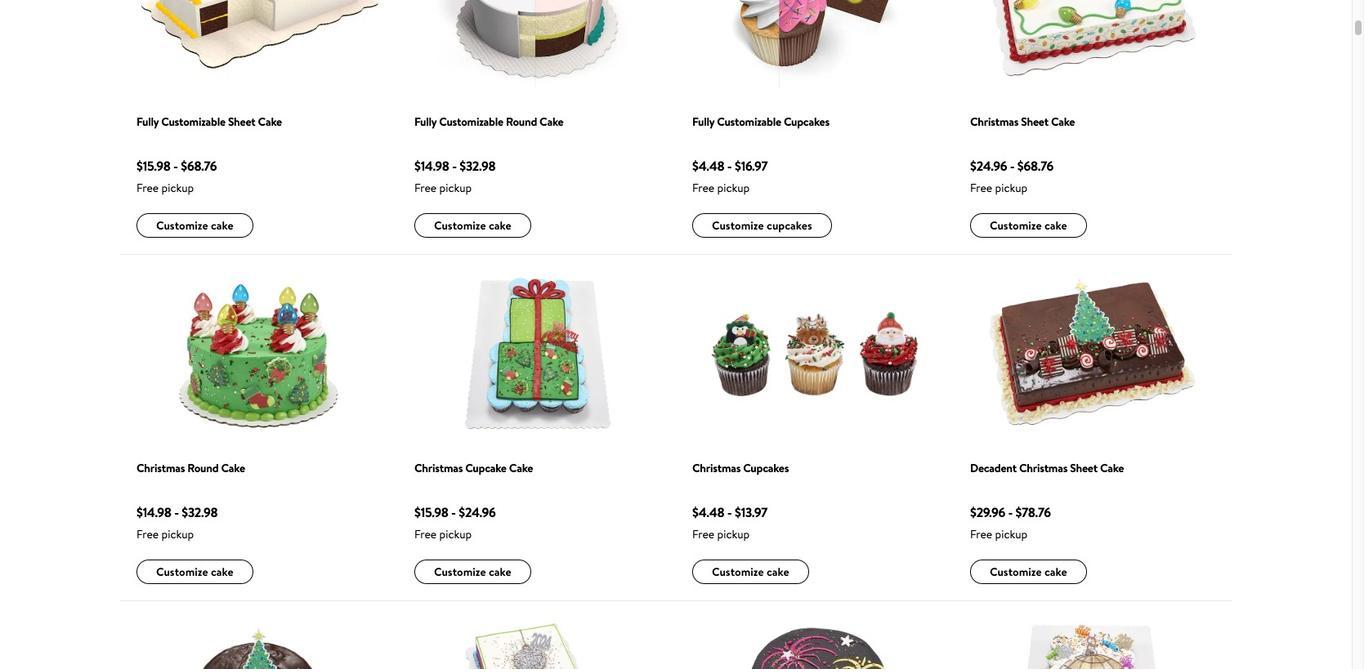 Task type: vqa. For each thing, say whether or not it's contained in the screenshot.


Task type: locate. For each thing, give the bounding box(es) containing it.
$14.98 - $32.98 element for round
[[137, 503, 253, 522]]

$14.98 - $32.98 free pickup down christmas round cake
[[137, 504, 218, 543]]

pickup down $78.76
[[995, 526, 1028, 543]]

$4.48 inside $4.48 - $16.97 free pickup
[[692, 157, 725, 175]]

pickup down christmas round cake
[[162, 526, 194, 543]]

free for fully customizable cupcakes
[[692, 180, 715, 196]]

christmas round cake image
[[137, 272, 382, 434]]

$68.76 for $24.96 - $68.76
[[1018, 157, 1054, 175]]

$24.96 inside $24.96 - $68.76 free pickup
[[970, 157, 1007, 175]]

1 horizontal spatial fully
[[414, 114, 437, 130]]

- left $16.97
[[727, 157, 732, 175]]

free inside $4.48 - $13.97 free pickup
[[692, 526, 715, 543]]

0 horizontal spatial $14.98
[[137, 504, 171, 522]]

free inside $15.98 - $68.76 free pickup
[[137, 180, 159, 196]]

christmas cupcake cake image
[[414, 271, 660, 435]]

1 horizontal spatial customizable
[[439, 114, 503, 130]]

cupcakes
[[767, 217, 812, 233]]

- down fully customizable sheet cake
[[173, 157, 178, 175]]

0 horizontal spatial $24.96
[[459, 504, 496, 522]]

free inside $29.96 - $78.76 free pickup
[[970, 526, 993, 543]]

1 $4.48 from the top
[[692, 157, 725, 175]]

- for christmas sheet cake
[[1010, 157, 1015, 175]]

$14.98
[[414, 157, 449, 175], [137, 504, 171, 522]]

free inside $24.96 - $68.76 free pickup
[[970, 180, 993, 196]]

- inside the $15.98 - $24.96 free pickup
[[451, 504, 456, 522]]

pickup inside $24.96 - $68.76 free pickup
[[995, 180, 1028, 196]]

customize for christmas round cake
[[156, 564, 208, 580]]

happy new year round cake image
[[692, 619, 938, 670]]

1 customizable from the left
[[161, 114, 225, 130]]

$24.96
[[970, 157, 1007, 175], [459, 504, 496, 522]]

- left $13.97 at right
[[727, 504, 732, 522]]

$4.48
[[692, 157, 725, 175], [692, 504, 725, 522]]

1 vertical spatial $14.98 - $32.98 element
[[137, 503, 253, 522]]

$14.98 - $32.98 element
[[414, 156, 564, 176], [137, 503, 253, 522]]

- inside $24.96 - $68.76 free pickup
[[1010, 157, 1015, 175]]

- down christmas sheet cake at the right top of the page
[[1010, 157, 1015, 175]]

$14.98 for christmas
[[137, 504, 171, 522]]

$14.98 down fully customizable round cake
[[414, 157, 449, 175]]

customizable for $32.98
[[439, 114, 503, 130]]

- right $29.96
[[1008, 504, 1013, 522]]

2 customizable from the left
[[439, 114, 503, 130]]

0 vertical spatial $14.98 - $32.98 free pickup
[[414, 157, 496, 196]]

0 vertical spatial $15.98
[[137, 157, 171, 175]]

christmas cupcakes
[[692, 460, 789, 477]]

cake for christmas sheet cake
[[1045, 217, 1067, 233]]

christmas for $14.98
[[137, 460, 185, 477]]

$14.98 down christmas round cake
[[137, 504, 171, 522]]

$68.76 down fully customizable sheet cake
[[181, 157, 217, 175]]

customizable
[[161, 114, 225, 130], [439, 114, 503, 130], [717, 114, 781, 130]]

pickup down $4.48 - $13.97 element
[[717, 526, 750, 543]]

pickup inside $4.48 - $16.97 free pickup
[[717, 180, 750, 196]]

cupcakes up $4.48 - $16.97 element
[[784, 114, 830, 130]]

1 horizontal spatial $15.98
[[414, 504, 448, 522]]

cupcake
[[465, 460, 507, 477]]

$16.97
[[735, 157, 768, 175]]

1 horizontal spatial sheet
[[1021, 114, 1049, 130]]

- inside $29.96 - $78.76 free pickup
[[1008, 504, 1013, 522]]

$14.98 - $32.98 free pickup
[[414, 157, 496, 196], [137, 504, 218, 543]]

$14.98 - $32.98 element down christmas round cake
[[137, 503, 253, 522]]

1 fully from the left
[[137, 114, 159, 130]]

0 horizontal spatial customizable
[[161, 114, 225, 130]]

- down christmas round cake
[[174, 504, 179, 522]]

customize cake for christmas cupcake cake
[[434, 564, 511, 580]]

pickup
[[162, 180, 194, 196], [439, 180, 472, 196], [717, 180, 750, 196], [995, 180, 1028, 196], [162, 526, 194, 543], [439, 526, 472, 543], [717, 526, 750, 543], [995, 526, 1028, 543]]

fully for $4.48 - $16.97
[[692, 114, 715, 130]]

- down the christmas cupcake cake
[[451, 504, 456, 522]]

$15.98 inside $15.98 - $68.76 free pickup
[[137, 157, 171, 175]]

$24.96 - $68.76 free pickup
[[970, 157, 1054, 196]]

0 vertical spatial $24.96
[[970, 157, 1007, 175]]

1 vertical spatial $14.98 - $32.98 free pickup
[[137, 504, 218, 543]]

$15.98 inside the $15.98 - $24.96 free pickup
[[414, 504, 448, 522]]

1 horizontal spatial $32.98
[[460, 157, 496, 175]]

0 vertical spatial $4.48
[[692, 157, 725, 175]]

- for christmas cupcakes
[[727, 504, 732, 522]]

pickup down $15.98 - $24.96 element
[[439, 526, 472, 543]]

1 horizontal spatial $14.98 - $32.98 free pickup
[[414, 157, 496, 196]]

$24.96 inside the $15.98 - $24.96 free pickup
[[459, 504, 496, 522]]

$32.98 for customizable
[[460, 157, 496, 175]]

0 horizontal spatial $32.98
[[182, 504, 218, 522]]

$29.96 - $78.76 free pickup
[[970, 504, 1051, 543]]

$14.98 - $32.98 free pickup down fully customizable round cake
[[414, 157, 496, 196]]

0 horizontal spatial fully
[[137, 114, 159, 130]]

3 fully from the left
[[692, 114, 715, 130]]

0 horizontal spatial $15.98
[[137, 157, 171, 175]]

$14.98 for fully
[[414, 157, 449, 175]]

pickup for decadent christmas sheet cake
[[995, 526, 1028, 543]]

free
[[137, 180, 159, 196], [414, 180, 437, 196], [692, 180, 715, 196], [970, 180, 993, 196], [137, 526, 159, 543], [414, 526, 437, 543], [692, 526, 715, 543], [970, 526, 993, 543]]

$68.76 inside $15.98 - $68.76 free pickup
[[181, 157, 217, 175]]

free inside $4.48 - $16.97 free pickup
[[692, 180, 715, 196]]

2 horizontal spatial sheet
[[1070, 460, 1098, 477]]

pickup down the $24.96 - $68.76 element
[[995, 180, 1028, 196]]

0 horizontal spatial $14.98 - $32.98 free pickup
[[137, 504, 218, 543]]

1 horizontal spatial $14.98
[[414, 157, 449, 175]]

- inside $15.98 - $68.76 free pickup
[[173, 157, 178, 175]]

$14.98 - $32.98 free pickup for customizable
[[414, 157, 496, 196]]

- down fully customizable round cake
[[452, 157, 457, 175]]

sheet up '$29.96 - $78.76' element
[[1070, 460, 1098, 477]]

1 horizontal spatial $24.96
[[970, 157, 1007, 175]]

customize cake for fully customizable round cake
[[434, 217, 511, 233]]

pickup for christmas cupcake cake
[[439, 526, 472, 543]]

$15.98 - $24.96 free pickup
[[414, 504, 496, 543]]

$24.96 down christmas sheet cake at the right top of the page
[[970, 157, 1007, 175]]

$68.76 inside $24.96 - $68.76 free pickup
[[1018, 157, 1054, 175]]

2 fully from the left
[[414, 114, 437, 130]]

christmas cupcakes image
[[692, 271, 938, 435]]

$4.48 left $13.97 at right
[[692, 504, 725, 522]]

- inside $4.48 - $16.97 free pickup
[[727, 157, 732, 175]]

3 customizable from the left
[[717, 114, 781, 130]]

$4.48 left $16.97
[[692, 157, 725, 175]]

$68.76 down christmas sheet cake at the right top of the page
[[1018, 157, 1054, 175]]

0 vertical spatial $14.98
[[414, 157, 449, 175]]

christmas
[[970, 114, 1019, 130], [137, 460, 185, 477], [414, 460, 463, 477], [692, 460, 741, 477], [1019, 460, 1068, 477]]

cake
[[258, 114, 282, 130], [540, 114, 564, 130], [1051, 114, 1075, 130], [221, 460, 245, 477], [509, 460, 533, 477], [1100, 460, 1124, 477]]

$32.98 for round
[[182, 504, 218, 522]]

$15.98 down fully customizable sheet cake
[[137, 157, 171, 175]]

2 horizontal spatial customizable
[[717, 114, 781, 130]]

0 vertical spatial $14.98 - $32.98 element
[[414, 156, 564, 176]]

1 vertical spatial $14.98
[[137, 504, 171, 522]]

$4.48 for $4.48 - $16.97
[[692, 157, 725, 175]]

customize cupcakes
[[712, 217, 812, 233]]

1 vertical spatial $4.48
[[692, 504, 725, 522]]

1 horizontal spatial $68.76
[[1018, 157, 1054, 175]]

pickup inside the $15.98 - $24.96 free pickup
[[439, 526, 472, 543]]

fully
[[137, 114, 159, 130], [414, 114, 437, 130], [692, 114, 715, 130]]

1 horizontal spatial $14.98 - $32.98 element
[[414, 156, 564, 176]]

pickup inside $15.98 - $68.76 free pickup
[[162, 180, 194, 196]]

0 vertical spatial round
[[506, 114, 537, 130]]

pickup down $16.97
[[717, 180, 750, 196]]

free for christmas round cake
[[137, 526, 159, 543]]

1 vertical spatial $24.96
[[459, 504, 496, 522]]

0 horizontal spatial $68.76
[[181, 157, 217, 175]]

cake for fully customizable sheet cake
[[211, 217, 234, 233]]

$14.98 - $32.98 element down fully customizable round cake
[[414, 156, 564, 176]]

free for christmas cupcake cake
[[414, 526, 437, 543]]

$32.98 down christmas round cake
[[182, 504, 218, 522]]

$32.98 down fully customizable round cake
[[460, 157, 496, 175]]

1 horizontal spatial round
[[506, 114, 537, 130]]

sheet for $15.98 - $68.76
[[228, 114, 255, 130]]

fully customizable cupcakes image
[[692, 0, 938, 88]]

pickup inside $4.48 - $13.97 free pickup
[[717, 526, 750, 543]]

1 vertical spatial round
[[187, 460, 219, 477]]

pickup down fully customizable round cake
[[439, 180, 472, 196]]

customize cake for christmas round cake
[[156, 564, 234, 580]]

$4.48 - $13.97 element
[[692, 503, 809, 522]]

sheet up the $24.96 - $68.76 element
[[1021, 114, 1049, 130]]

sheet
[[228, 114, 255, 130], [1021, 114, 1049, 130], [1070, 460, 1098, 477]]

pickup for fully customizable round cake
[[439, 180, 472, 196]]

$32.98
[[460, 157, 496, 175], [182, 504, 218, 522]]

2 $4.48 from the top
[[692, 504, 725, 522]]

$24.96 down the christmas cupcake cake
[[459, 504, 496, 522]]

customize for decadent christmas sheet cake
[[990, 564, 1042, 580]]

cupcakes up $13.97 at right
[[743, 460, 789, 477]]

1 $68.76 from the left
[[181, 157, 217, 175]]

0 vertical spatial $32.98
[[460, 157, 496, 175]]

pickup down $15.98 - $68.76 element
[[162, 180, 194, 196]]

$78.76
[[1016, 504, 1051, 522]]

fully customizable cupcakes
[[692, 114, 830, 130]]

cake
[[211, 217, 234, 233], [489, 217, 511, 233], [1045, 217, 1067, 233], [211, 564, 234, 580], [489, 564, 511, 580], [767, 564, 789, 580], [1045, 564, 1067, 580]]

$4.48 inside $4.48 - $13.97 free pickup
[[692, 504, 725, 522]]

0 horizontal spatial sheet
[[228, 114, 255, 130]]

$68.76
[[181, 157, 217, 175], [1018, 157, 1054, 175]]

0 horizontal spatial $14.98 - $32.98 element
[[137, 503, 253, 522]]

$15.98
[[137, 157, 171, 175], [414, 504, 448, 522]]

customize cake
[[156, 217, 234, 233], [434, 217, 511, 233], [990, 217, 1067, 233], [156, 564, 234, 580], [434, 564, 511, 580], [712, 564, 789, 580], [990, 564, 1067, 580]]

$4.48 - $16.97 element
[[692, 156, 832, 176]]

1 vertical spatial $15.98
[[414, 504, 448, 522]]

2 horizontal spatial fully
[[692, 114, 715, 130]]

1 vertical spatial $32.98
[[182, 504, 218, 522]]

sheet up $15.98 - $68.76 element
[[228, 114, 255, 130]]

- inside $4.48 - $13.97 free pickup
[[727, 504, 732, 522]]

$14.98 - $32.98 free pickup for round
[[137, 504, 218, 543]]

christmas for $4.48
[[692, 460, 741, 477]]

-
[[173, 157, 178, 175], [452, 157, 457, 175], [727, 157, 732, 175], [1010, 157, 1015, 175], [174, 504, 179, 522], [451, 504, 456, 522], [727, 504, 732, 522], [1008, 504, 1013, 522]]

$15.98 - $68.76 element
[[137, 156, 282, 176]]

round
[[506, 114, 537, 130], [187, 460, 219, 477]]

customize
[[156, 217, 208, 233], [434, 217, 486, 233], [712, 217, 764, 233], [990, 217, 1042, 233], [156, 564, 208, 580], [434, 564, 486, 580], [712, 564, 764, 580], [990, 564, 1042, 580]]

free inside the $15.98 - $24.96 free pickup
[[414, 526, 437, 543]]

cupcakes
[[784, 114, 830, 130], [743, 460, 789, 477]]

pickup inside $29.96 - $78.76 free pickup
[[995, 526, 1028, 543]]

fully for $15.98 - $68.76
[[137, 114, 159, 130]]

christmas for $24.96
[[970, 114, 1019, 130]]

$15.98 down the christmas cupcake cake
[[414, 504, 448, 522]]

2 $68.76 from the left
[[1018, 157, 1054, 175]]

customize for christmas cupcake cake
[[434, 564, 486, 580]]

christmas sheet cake
[[970, 114, 1075, 130]]

customize cake for christmas sheet cake
[[990, 217, 1067, 233]]



Task type: describe. For each thing, give the bounding box(es) containing it.
pickup for christmas cupcakes
[[717, 526, 750, 543]]

$15.98 - $68.76 free pickup
[[137, 157, 217, 196]]

customize for fully customizable sheet cake
[[156, 217, 208, 233]]

christmas for $15.98
[[414, 460, 463, 477]]

0 vertical spatial cupcakes
[[784, 114, 830, 130]]

cake for decadent christmas sheet cake
[[1045, 564, 1067, 580]]

customize cake for fully customizable sheet cake
[[156, 217, 234, 233]]

fully customizable sheet cake image
[[137, 0, 382, 83]]

0 horizontal spatial round
[[187, 460, 219, 477]]

fully customizable sheet cake
[[137, 114, 282, 130]]

happy new year cupcake cake image
[[970, 618, 1216, 670]]

decadent christmas sheet cake image
[[970, 271, 1216, 435]]

decadent christmas sheet cake
[[970, 460, 1124, 477]]

customize cake for decadent christmas sheet cake
[[990, 564, 1067, 580]]

customizable for $68.76
[[161, 114, 225, 130]]

pickup for fully customizable cupcakes
[[717, 180, 750, 196]]

cake for fully customizable round cake
[[489, 217, 511, 233]]

$68.76 for $15.98 - $68.76
[[181, 157, 217, 175]]

$24.96 - $68.76 element
[[970, 156, 1087, 176]]

pickup for christmas round cake
[[162, 526, 194, 543]]

- for fully customizable cupcakes
[[727, 157, 732, 175]]

customizable for $16.97
[[717, 114, 781, 130]]

customize for christmas cupcakes
[[712, 564, 764, 580]]

customize for fully customizable round cake
[[434, 217, 486, 233]]

$15.98 - $24.96 element
[[414, 503, 533, 522]]

$4.48 for $4.48 - $13.97
[[692, 504, 725, 522]]

free for fully customizable sheet cake
[[137, 180, 159, 196]]

customize for christmas sheet cake
[[990, 217, 1042, 233]]

free for christmas cupcakes
[[692, 526, 715, 543]]

fully for $14.98 - $32.98
[[414, 114, 437, 130]]

$14.98 - $32.98 element for customizable
[[414, 156, 564, 176]]

- for christmas round cake
[[174, 504, 179, 522]]

- for fully customizable round cake
[[452, 157, 457, 175]]

- for christmas cupcake cake
[[451, 504, 456, 522]]

cake for christmas cupcakes
[[767, 564, 789, 580]]

cake for christmas cupcake cake
[[489, 564, 511, 580]]

$13.97
[[735, 504, 768, 522]]

christmas round cake
[[137, 460, 245, 477]]

christmas cupcake cake
[[414, 460, 533, 477]]

$4.48 - $16.97 free pickup
[[692, 157, 768, 196]]

customize for fully customizable cupcakes
[[712, 217, 764, 233]]

$15.98 for $15.98 - $68.76
[[137, 157, 171, 175]]

free for christmas sheet cake
[[970, 180, 993, 196]]

sheet for $29.96 - $78.76
[[1070, 460, 1098, 477]]

1 vertical spatial cupcakes
[[743, 460, 789, 477]]

- for decadent christmas sheet cake
[[1008, 504, 1013, 522]]

christmas sheet cake image
[[970, 0, 1216, 88]]

$4.48 - $13.97 free pickup
[[692, 504, 768, 543]]

decadent
[[970, 460, 1017, 477]]

$29.96 - $78.76 element
[[970, 503, 1124, 522]]

$15.98 for $15.98 - $24.96
[[414, 504, 448, 522]]

fully customizable round cake image
[[414, 0, 660, 88]]

free for fully customizable round cake
[[414, 180, 437, 196]]

pickup for fully customizable sheet cake
[[162, 180, 194, 196]]

- for fully customizable sheet cake
[[173, 157, 178, 175]]

pickup for christmas sheet cake
[[995, 180, 1028, 196]]

fully customizable round cake
[[414, 114, 564, 130]]

$29.96
[[970, 504, 1005, 522]]

free for decadent christmas sheet cake
[[970, 526, 993, 543]]

cake for christmas round cake
[[211, 564, 234, 580]]

happy new year sheet cake image
[[414, 618, 660, 670]]

customize cake for christmas cupcakes
[[712, 564, 789, 580]]

decadent christmas round cake image
[[137, 619, 382, 670]]



